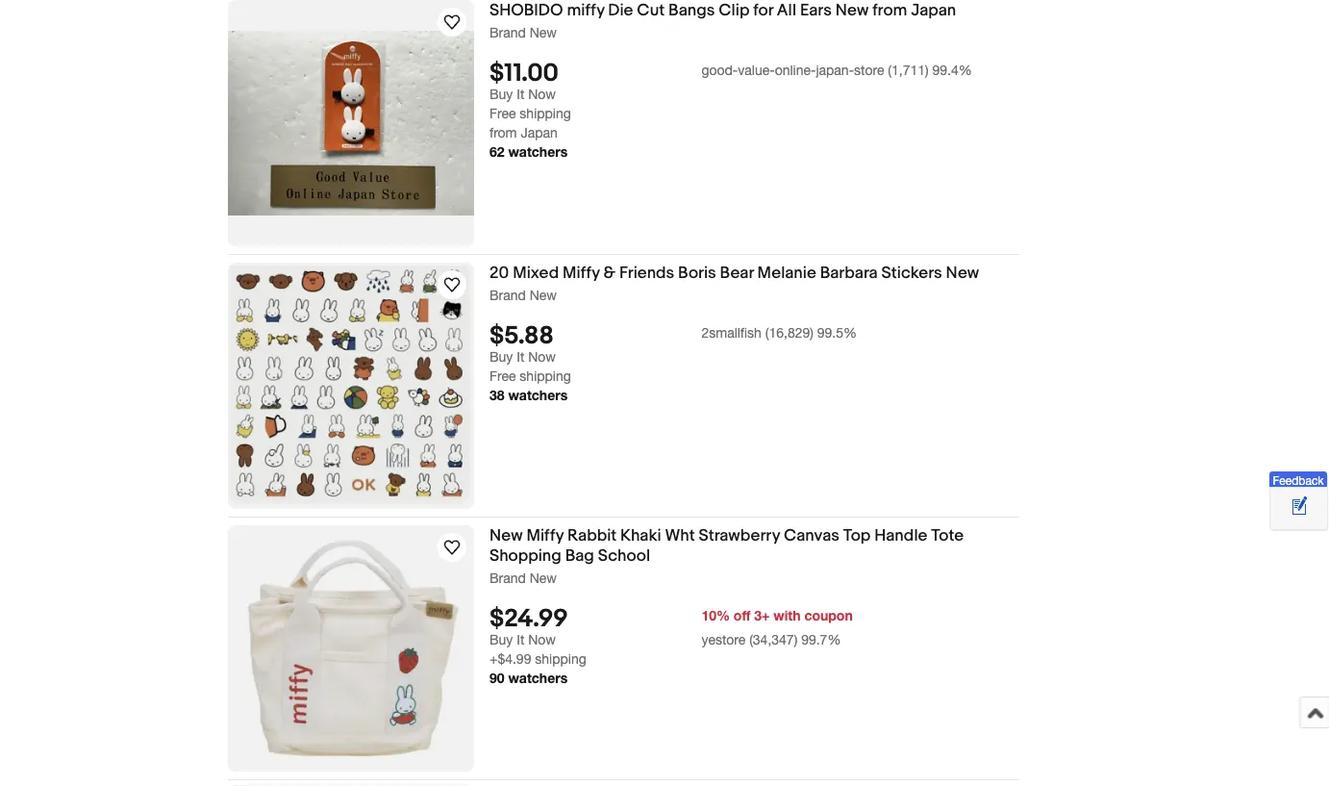 Task type: vqa. For each thing, say whether or not it's contained in the screenshot.
Khaki
yes



Task type: describe. For each thing, give the bounding box(es) containing it.
online-
[[775, 62, 816, 78]]

watchers inside good-value-online-japan-store (1,711) 99.4% buy it now free shipping from japan 62 watchers
[[508, 143, 568, 159]]

rabbit
[[568, 526, 617, 546]]

new miffy rabbit khaki wht strawberry canvas top handle tote shopping bag school link
[[490, 526, 1020, 569]]

shobido miffy die cut bangs clip for all ears new from japan image
[[228, 31, 474, 216]]

good-value-online-japan-store (1,711) 99.4% buy it now free shipping from japan 62 watchers
[[490, 62, 973, 159]]

it inside 10% off 3+ with coupon buy it now
[[517, 631, 525, 647]]

buy inside 10% off 3+ with coupon buy it now
[[490, 631, 513, 647]]

brand inside 20 mixed miffy & friends boris bear melanie barbara stickers new brand new
[[490, 287, 526, 303]]

new miffy rabbit khaki wht strawberry canvas top handle tote shopping bag school heading
[[490, 526, 964, 566]]

new down shobido
[[530, 24, 557, 40]]

school
[[598, 546, 651, 566]]

die
[[608, 0, 634, 20]]

for
[[754, 0, 774, 20]]

2smallfish (16,829) 99.5% buy it now free shipping 38 watchers
[[490, 325, 857, 403]]

shobido miffy die cut bangs clip for all ears new from japan heading
[[490, 0, 957, 20]]

from inside good-value-online-japan-store (1,711) 99.4% buy it now free shipping from japan 62 watchers
[[490, 124, 517, 140]]

boris
[[678, 263, 717, 283]]

stickers
[[882, 263, 943, 283]]

watchers inside the yestore (34,347) 99.7% +$4.99 shipping 90 watchers
[[508, 670, 568, 685]]

new down mixed at left top
[[530, 287, 557, 303]]

watch 20 mixed miffy & friends boris bear melanie barbara stickers new image
[[441, 273, 464, 297]]

shipping inside good-value-online-japan-store (1,711) 99.4% buy it now free shipping from japan 62 watchers
[[520, 105, 571, 121]]

cut
[[637, 0, 665, 20]]

new miffy rabbit khaki wht strawberry canvas top handle tote shopping bag school brand new
[[490, 526, 964, 586]]

with
[[774, 608, 801, 623]]

yestore (34,347) 99.7% +$4.99 shipping 90 watchers
[[490, 631, 841, 685]]

(34,347)
[[750, 631, 798, 647]]

buy inside the 2smallfish (16,829) 99.5% buy it now free shipping 38 watchers
[[490, 348, 513, 364]]

bag
[[565, 546, 595, 566]]

+$4.99
[[490, 650, 532, 666]]

watch shobido miffy die cut bangs clip for all ears new from japan image
[[441, 11, 464, 34]]

20 mixed miffy & friends boris bear melanie barbara stickers new brand new
[[490, 263, 980, 303]]

&
[[604, 263, 616, 283]]

barbara
[[820, 263, 878, 283]]

all
[[777, 0, 797, 20]]

10%
[[702, 608, 730, 623]]

top
[[844, 526, 871, 546]]

japan-
[[816, 62, 855, 78]]

good-
[[702, 62, 738, 78]]

japan inside good-value-online-japan-store (1,711) 99.4% buy it now free shipping from japan 62 watchers
[[521, 124, 558, 140]]

it inside the 2smallfish (16,829) 99.5% buy it now free shipping 38 watchers
[[517, 348, 525, 364]]

shopping
[[490, 546, 562, 566]]

now inside good-value-online-japan-store (1,711) 99.4% buy it now free shipping from japan 62 watchers
[[528, 86, 556, 101]]

20 mixed miffy & friends boris bear melanie barbara stickers new heading
[[490, 263, 980, 283]]

feedback
[[1273, 474, 1325, 487]]

buy inside good-value-online-japan-store (1,711) 99.4% buy it now free shipping from japan 62 watchers
[[490, 86, 513, 101]]

handle
[[875, 526, 928, 546]]

$5.88
[[490, 321, 554, 351]]

free inside the 2smallfish (16,829) 99.5% buy it now free shipping 38 watchers
[[490, 367, 516, 383]]

watch new miffy rabbit khaki wht strawberry canvas top handle tote shopping bag school image
[[441, 536, 464, 559]]

miffy inside new miffy rabbit khaki wht strawberry canvas top handle tote shopping bag school brand new
[[527, 526, 564, 546]]

clip
[[719, 0, 750, 20]]

tote
[[932, 526, 964, 546]]

mixed
[[513, 263, 559, 283]]

yestore
[[702, 631, 746, 647]]

strawberry
[[699, 526, 780, 546]]

miffy inside 20 mixed miffy & friends boris bear melanie barbara stickers new brand new
[[563, 263, 600, 283]]

(1,711)
[[888, 62, 929, 78]]



Task type: locate. For each thing, give the bounding box(es) containing it.
2 buy from the top
[[490, 348, 513, 364]]

1 vertical spatial shipping
[[520, 367, 571, 383]]

1 vertical spatial free
[[490, 367, 516, 383]]

1 buy from the top
[[490, 86, 513, 101]]

$24.99
[[490, 604, 568, 633]]

watchers inside the 2smallfish (16,829) 99.5% buy it now free shipping 38 watchers
[[508, 387, 568, 403]]

3 it from the top
[[517, 631, 525, 647]]

$11.00
[[490, 58, 559, 88]]

1 horizontal spatial japan
[[911, 0, 957, 20]]

brand inside new miffy rabbit khaki wht strawberry canvas top handle tote shopping bag school brand new
[[490, 570, 526, 586]]

2 vertical spatial now
[[528, 631, 556, 647]]

0 vertical spatial it
[[517, 86, 525, 101]]

0 vertical spatial miffy
[[563, 263, 600, 283]]

now down mixed at left top
[[528, 348, 556, 364]]

2 vertical spatial it
[[517, 631, 525, 647]]

38
[[490, 387, 505, 403]]

shipping right +$4.99 in the bottom of the page
[[535, 650, 587, 666]]

3 brand from the top
[[490, 570, 526, 586]]

3 now from the top
[[528, 631, 556, 647]]

off
[[734, 608, 751, 623]]

2 vertical spatial brand
[[490, 570, 526, 586]]

brand
[[490, 24, 526, 40], [490, 287, 526, 303], [490, 570, 526, 586]]

2smallfish
[[702, 325, 762, 341]]

store
[[855, 62, 885, 78]]

62
[[490, 143, 505, 159]]

shipping inside the 2smallfish (16,829) 99.5% buy it now free shipping 38 watchers
[[520, 367, 571, 383]]

friends
[[620, 263, 675, 283]]

japan
[[911, 0, 957, 20], [521, 124, 558, 140]]

2 now from the top
[[528, 348, 556, 364]]

from up (1,711)
[[873, 0, 908, 20]]

now down shobido
[[528, 86, 556, 101]]

0 horizontal spatial japan
[[521, 124, 558, 140]]

3+
[[755, 608, 770, 623]]

0 vertical spatial free
[[490, 105, 516, 121]]

value-
[[738, 62, 775, 78]]

0 vertical spatial now
[[528, 86, 556, 101]]

it up +$4.99 in the bottom of the page
[[517, 631, 525, 647]]

99.5%
[[818, 325, 857, 341]]

new right ears
[[836, 0, 869, 20]]

0 vertical spatial watchers
[[508, 143, 568, 159]]

2 vertical spatial buy
[[490, 631, 513, 647]]

from up 62
[[490, 124, 517, 140]]

japan inside shobido miffy die cut bangs clip for all ears new from japan brand new
[[911, 0, 957, 20]]

buy up 38
[[490, 348, 513, 364]]

khaki
[[621, 526, 662, 546]]

watchers right 62
[[508, 143, 568, 159]]

2 free from the top
[[490, 367, 516, 383]]

now
[[528, 86, 556, 101], [528, 348, 556, 364], [528, 631, 556, 647]]

0 vertical spatial from
[[873, 0, 908, 20]]

bear
[[720, 263, 754, 283]]

0 vertical spatial brand
[[490, 24, 526, 40]]

from
[[873, 0, 908, 20], [490, 124, 517, 140]]

1 vertical spatial from
[[490, 124, 517, 140]]

1 watchers from the top
[[508, 143, 568, 159]]

shipping down $11.00
[[520, 105, 571, 121]]

free
[[490, 105, 516, 121], [490, 367, 516, 383]]

brand down shobido
[[490, 24, 526, 40]]

1 vertical spatial now
[[528, 348, 556, 364]]

miffy
[[567, 0, 605, 20]]

now inside the 2smallfish (16,829) 99.5% buy it now free shipping 38 watchers
[[528, 348, 556, 364]]

shobido miffy die cut bangs clip for all ears new from japan link
[[490, 0, 1020, 24]]

(16,829)
[[766, 325, 814, 341]]

shipping
[[520, 105, 571, 121], [520, 367, 571, 383], [535, 650, 587, 666]]

1 it from the top
[[517, 86, 525, 101]]

free inside good-value-online-japan-store (1,711) 99.4% buy it now free shipping from japan 62 watchers
[[490, 105, 516, 121]]

it inside good-value-online-japan-store (1,711) 99.4% buy it now free shipping from japan 62 watchers
[[517, 86, 525, 101]]

99.7%
[[802, 631, 841, 647]]

99.4%
[[933, 62, 973, 78]]

1 horizontal spatial from
[[873, 0, 908, 20]]

20 mixed miffy & friends boris bear melanie barbara stickers new image
[[228, 266, 474, 506]]

watchers down +$4.99 in the bottom of the page
[[508, 670, 568, 685]]

1 vertical spatial miffy
[[527, 526, 564, 546]]

it
[[517, 86, 525, 101], [517, 348, 525, 364], [517, 631, 525, 647]]

bangs
[[669, 0, 715, 20]]

new miffy rabbit khaki wht strawberry canvas top handle tote shopping bag school image
[[228, 535, 474, 763]]

it down shobido
[[517, 86, 525, 101]]

coupon
[[805, 608, 853, 623]]

buy up +$4.99 in the bottom of the page
[[490, 631, 513, 647]]

shobido
[[490, 0, 564, 20]]

1 vertical spatial it
[[517, 348, 525, 364]]

brand down shopping
[[490, 570, 526, 586]]

ears
[[800, 0, 832, 20]]

1 vertical spatial buy
[[490, 348, 513, 364]]

watchers
[[508, 143, 568, 159], [508, 387, 568, 403], [508, 670, 568, 685]]

new right watch new miffy rabbit khaki wht strawberry canvas top handle tote shopping bag school icon
[[490, 526, 523, 546]]

miffy left bag
[[527, 526, 564, 546]]

it down mixed at left top
[[517, 348, 525, 364]]

melanie
[[758, 263, 817, 283]]

2 vertical spatial watchers
[[508, 670, 568, 685]]

1 vertical spatial japan
[[521, 124, 558, 140]]

buy up 62
[[490, 86, 513, 101]]

90
[[490, 670, 505, 685]]

3 watchers from the top
[[508, 670, 568, 685]]

3 buy from the top
[[490, 631, 513, 647]]

free up 38
[[490, 367, 516, 383]]

buy
[[490, 86, 513, 101], [490, 348, 513, 364], [490, 631, 513, 647]]

10% off 3+ with coupon buy it now
[[490, 608, 853, 647]]

20
[[490, 263, 509, 283]]

new
[[836, 0, 869, 20], [530, 24, 557, 40], [946, 263, 980, 283], [530, 287, 557, 303], [490, 526, 523, 546], [530, 570, 557, 586]]

2 it from the top
[[517, 348, 525, 364]]

miffy left &
[[563, 263, 600, 283]]

1 now from the top
[[528, 86, 556, 101]]

canvas
[[784, 526, 840, 546]]

new down shopping
[[530, 570, 557, 586]]

0 vertical spatial shipping
[[520, 105, 571, 121]]

1 free from the top
[[490, 105, 516, 121]]

shobido miffy die cut bangs clip for all ears new from japan brand new
[[490, 0, 957, 40]]

1 vertical spatial brand
[[490, 287, 526, 303]]

wht
[[665, 526, 695, 546]]

watchers right 38
[[508, 387, 568, 403]]

new right 'stickers' on the top right of page
[[946, 263, 980, 283]]

japan up 99.4%
[[911, 0, 957, 20]]

now up +$4.99 in the bottom of the page
[[528, 631, 556, 647]]

shipping inside the yestore (34,347) 99.7% +$4.99 shipping 90 watchers
[[535, 650, 587, 666]]

shipping down "$5.88"
[[520, 367, 571, 383]]

miffy
[[563, 263, 600, 283], [527, 526, 564, 546]]

brand down "20"
[[490, 287, 526, 303]]

0 horizontal spatial from
[[490, 124, 517, 140]]

0 vertical spatial japan
[[911, 0, 957, 20]]

japan down $11.00
[[521, 124, 558, 140]]

brand inside shobido miffy die cut bangs clip for all ears new from japan brand new
[[490, 24, 526, 40]]

1 brand from the top
[[490, 24, 526, 40]]

from inside shobido miffy die cut bangs clip for all ears new from japan brand new
[[873, 0, 908, 20]]

now inside 10% off 3+ with coupon buy it now
[[528, 631, 556, 647]]

1 vertical spatial watchers
[[508, 387, 568, 403]]

20 mixed miffy & friends boris bear melanie barbara stickers new link
[[490, 263, 1020, 286]]

2 watchers from the top
[[508, 387, 568, 403]]

free up 62
[[490, 105, 516, 121]]

0 vertical spatial buy
[[490, 86, 513, 101]]

2 brand from the top
[[490, 287, 526, 303]]

2 vertical spatial shipping
[[535, 650, 587, 666]]



